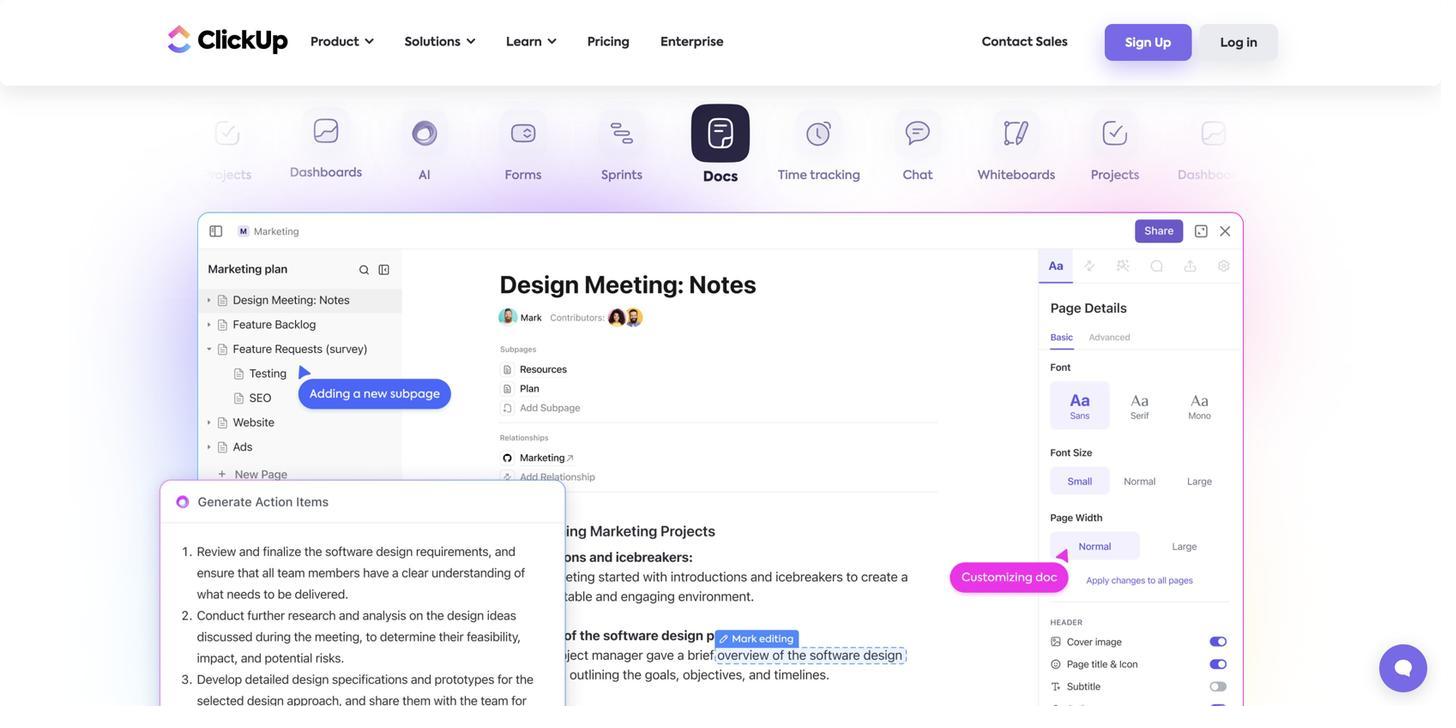 Task type: describe. For each thing, give the bounding box(es) containing it.
product button
[[302, 25, 382, 60]]

chat
[[903, 170, 933, 182]]

learn button
[[498, 25, 565, 60]]

sprints
[[601, 170, 643, 182]]

0 horizontal spatial dashboards
[[290, 167, 362, 179]]

clickup image
[[163, 23, 288, 56]]

sales
[[1036, 36, 1068, 48]]

1 ai button from the left
[[375, 110, 474, 189]]

solutions
[[405, 36, 461, 48]]

forms
[[505, 170, 542, 182]]

sign
[[1126, 37, 1152, 50]]

sprints button
[[573, 110, 671, 189]]

contact
[[982, 36, 1033, 48]]

forms button
[[474, 110, 573, 189]]

log in link
[[1200, 24, 1278, 61]]

time tracking button
[[770, 110, 869, 189]]

solutions button
[[396, 25, 484, 60]]

2 whiteboards from the left
[[978, 170, 1056, 182]]

2 whiteboards button from the left
[[967, 110, 1066, 189]]

chat button
[[869, 110, 967, 189]]

sign up button
[[1105, 24, 1192, 61]]

1 whiteboards from the left
[[90, 170, 168, 182]]

1 projects button from the left
[[178, 110, 277, 189]]

sign up
[[1126, 37, 1172, 50]]

2 ai from the left
[[1307, 170, 1319, 182]]



Task type: vqa. For each thing, say whether or not it's contained in the screenshot.
you
no



Task type: locate. For each thing, give the bounding box(es) containing it.
enterprise
[[661, 36, 724, 48]]

1 horizontal spatial dashboards
[[1178, 170, 1250, 182]]

1 horizontal spatial ai
[[1307, 170, 1319, 182]]

docs image
[[197, 213, 1244, 707], [137, 461, 588, 707]]

1 horizontal spatial whiteboards
[[978, 170, 1056, 182]]

docs button
[[671, 104, 770, 189]]

dashboards
[[290, 167, 362, 179], [1178, 170, 1250, 182]]

1 horizontal spatial dashboards button
[[1165, 110, 1263, 189]]

0 horizontal spatial projects button
[[178, 110, 277, 189]]

0 horizontal spatial whiteboards button
[[79, 110, 178, 189]]

projects
[[203, 170, 252, 182], [1091, 170, 1140, 182]]

learn
[[506, 36, 542, 48]]

time
[[778, 170, 807, 182]]

contact sales link
[[973, 25, 1077, 60]]

1 horizontal spatial projects
[[1091, 170, 1140, 182]]

2 ai button from the left
[[1263, 110, 1362, 189]]

log in
[[1221, 37, 1258, 50]]

1 horizontal spatial projects button
[[1066, 110, 1165, 189]]

whiteboards
[[90, 170, 168, 182], [978, 170, 1056, 182]]

pricing link
[[579, 25, 638, 60]]

1 horizontal spatial ai button
[[1263, 110, 1362, 189]]

2 projects button from the left
[[1066, 110, 1165, 189]]

0 horizontal spatial whiteboards
[[90, 170, 168, 182]]

tracking
[[810, 170, 861, 182]]

enterprise link
[[652, 25, 732, 60]]

1 projects from the left
[[203, 170, 252, 182]]

dashboards button
[[277, 107, 375, 187], [1165, 110, 1263, 189]]

1 horizontal spatial whiteboards button
[[967, 110, 1066, 189]]

0 horizontal spatial dashboards button
[[277, 107, 375, 187]]

pricing
[[587, 36, 630, 48]]

0 horizontal spatial ai button
[[375, 110, 474, 189]]

2 projects from the left
[[1091, 170, 1140, 182]]

in
[[1247, 37, 1258, 50]]

contact sales
[[982, 36, 1068, 48]]

time tracking
[[778, 170, 861, 182]]

up
[[1155, 37, 1172, 50]]

product
[[311, 36, 359, 48]]

docs
[[703, 171, 738, 184]]

0 horizontal spatial ai
[[419, 170, 431, 182]]

projects button
[[178, 110, 277, 189], [1066, 110, 1165, 189]]

0 horizontal spatial projects
[[203, 170, 252, 182]]

whiteboards button
[[79, 110, 178, 189], [967, 110, 1066, 189]]

1 whiteboards button from the left
[[79, 110, 178, 189]]

1 ai from the left
[[419, 170, 431, 182]]

ai button
[[375, 110, 474, 189], [1263, 110, 1362, 189]]

ai
[[419, 170, 431, 182], [1307, 170, 1319, 182]]

log
[[1221, 37, 1244, 50]]



